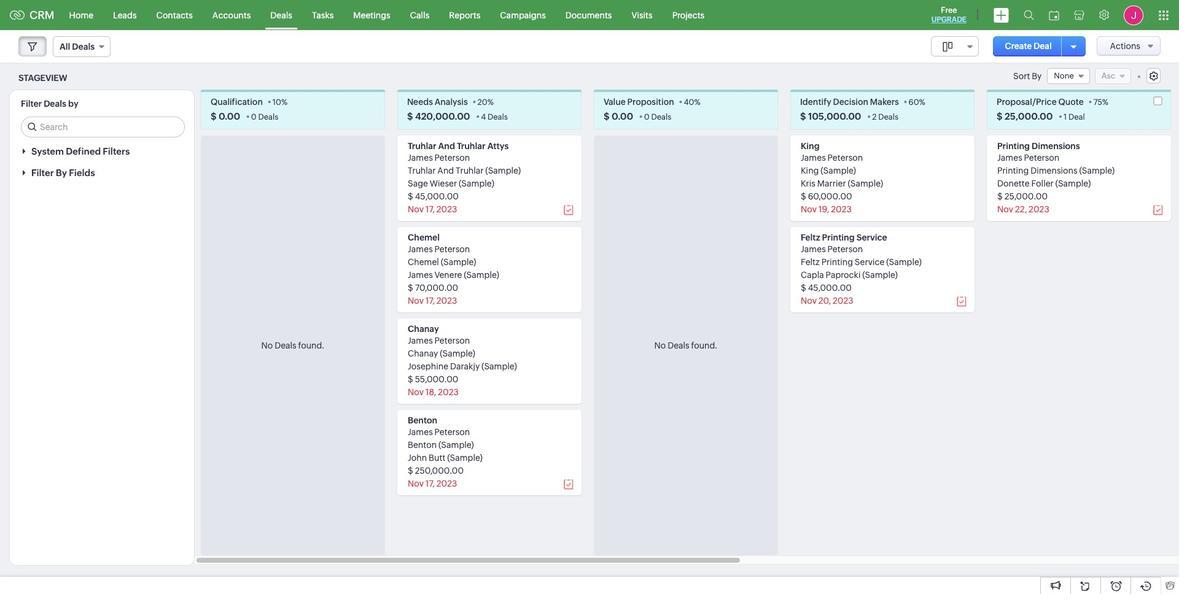 Task type: locate. For each thing, give the bounding box(es) containing it.
truhlar and truhlar attys james peterson truhlar and truhlar (sample) sage wieser (sample) $ 45,000.00 nov 17, 2023
[[408, 142, 521, 215]]

% right makers
[[920, 98, 926, 107]]

0 down qualification
[[251, 113, 257, 122]]

defined
[[66, 146, 101, 157]]

benton down 18, at left bottom
[[408, 416, 438, 426]]

search element
[[1017, 0, 1042, 30]]

free
[[942, 6, 958, 15]]

james inside truhlar and truhlar attys james peterson truhlar and truhlar (sample) sage wieser (sample) $ 45,000.00 nov 17, 2023
[[408, 153, 433, 163]]

(sample) down the benton (sample) link on the left bottom of page
[[447, 454, 483, 464]]

chemel (sample) link
[[408, 258, 477, 267]]

$ 420,000.00
[[407, 111, 470, 122]]

1 horizontal spatial 0 deals
[[644, 113, 672, 122]]

$ down kris
[[801, 192, 807, 202]]

17, inside benton james peterson benton (sample) john butt (sample) $ 250,000.00 nov 17, 2023
[[426, 479, 435, 489]]

dimensions up "donette foller (sample)" link
[[1031, 166, 1078, 176]]

1 horizontal spatial 0
[[644, 113, 650, 122]]

(sample)
[[486, 166, 521, 176], [821, 166, 857, 176], [1080, 166, 1115, 176], [459, 179, 495, 189], [848, 179, 884, 189], [1056, 179, 1092, 189], [441, 258, 477, 267], [887, 258, 922, 267], [464, 271, 500, 280], [863, 271, 898, 280], [440, 349, 476, 359], [482, 362, 517, 372], [439, 441, 474, 451], [447, 454, 483, 464]]

free upgrade
[[932, 6, 967, 24]]

$ inside king james peterson king (sample) kris marrier (sample) $ 60,000.00 nov 19, 2023
[[801, 192, 807, 202]]

james down benton link
[[408, 428, 433, 438]]

1 vertical spatial dimensions
[[1031, 166, 1078, 176]]

(sample) down printing dimensions (sample) link
[[1056, 179, 1092, 189]]

size image
[[943, 41, 953, 52]]

$ 0.00 down qualification
[[211, 111, 240, 122]]

4
[[481, 113, 486, 122]]

chemel down chemel link
[[408, 258, 439, 267]]

2 king from the top
[[801, 166, 819, 176]]

peterson inside printing dimensions james peterson printing dimensions (sample) donette foller (sample) $ 25,000.00 nov 22, 2023
[[1025, 153, 1060, 163]]

1 no deals found. from the left
[[262, 341, 325, 351]]

2 feltz from the top
[[801, 258, 820, 267]]

2 chemel from the top
[[408, 258, 439, 267]]

1 % from the left
[[281, 98, 288, 107]]

1 vertical spatial deal
[[1069, 113, 1086, 122]]

king up kris
[[801, 166, 819, 176]]

documents
[[566, 10, 612, 20]]

tasks link
[[302, 0, 344, 30]]

by inside dropdown button
[[56, 168, 67, 178]]

nov left 18, at left bottom
[[408, 388, 424, 398]]

2 chanay from the top
[[408, 349, 438, 359]]

chanay up josephine
[[408, 349, 438, 359]]

0 vertical spatial filter
[[21, 99, 42, 109]]

0 horizontal spatial found.
[[298, 341, 325, 351]]

by right the sort
[[1032, 71, 1042, 81]]

peterson up 'king (sample)' link
[[828, 153, 864, 163]]

0 deals down 10
[[251, 113, 279, 122]]

decision
[[834, 97, 869, 107]]

service up feltz printing service (sample) link
[[857, 233, 888, 243]]

1 horizontal spatial 45,000.00
[[808, 283, 852, 293]]

0 vertical spatial 45,000.00
[[415, 192, 459, 202]]

no deals found. for value proposition
[[655, 341, 718, 351]]

and up the wieser
[[438, 166, 454, 176]]

calls link
[[400, 0, 440, 30]]

truhlar
[[408, 142, 437, 151], [457, 142, 486, 151], [408, 166, 436, 176], [456, 166, 484, 176]]

nov down sage
[[408, 205, 424, 215]]

peterson down truhlar and truhlar attys link
[[435, 153, 470, 163]]

all deals
[[60, 42, 95, 52]]

4 % from the left
[[920, 98, 926, 107]]

create deal
[[1006, 41, 1052, 51]]

filter down stageview on the left
[[21, 99, 42, 109]]

peterson up chemel (sample) link
[[435, 245, 470, 255]]

2023 down the 60,000.00 at the top of page
[[832, 205, 852, 215]]

peterson inside truhlar and truhlar attys james peterson truhlar and truhlar (sample) sage wieser (sample) $ 45,000.00 nov 17, 2023
[[435, 153, 470, 163]]

1 vertical spatial 45,000.00
[[808, 283, 852, 293]]

calls
[[410, 10, 430, 20]]

james venere (sample) link
[[408, 271, 500, 280]]

19,
[[819, 205, 830, 215]]

25,000.00 down "proposal/price"
[[1005, 111, 1053, 122]]

% for identify decision makers
[[920, 98, 926, 107]]

meetings link
[[344, 0, 400, 30]]

Search text field
[[22, 118, 184, 137]]

makers
[[871, 97, 900, 107]]

filter down system
[[31, 168, 54, 178]]

10
[[273, 98, 281, 107]]

1 no from the left
[[262, 341, 273, 351]]

1 found. from the left
[[298, 341, 325, 351]]

peterson up the benton (sample) link on the left bottom of page
[[435, 428, 470, 438]]

1 vertical spatial filter
[[31, 168, 54, 178]]

(sample) down truhlar and truhlar (sample) link
[[459, 179, 495, 189]]

2 $ 0.00 from the left
[[604, 111, 634, 122]]

(sample) down attys
[[486, 166, 521, 176]]

0 horizontal spatial no
[[262, 341, 273, 351]]

$ down donette on the right of the page
[[998, 192, 1003, 202]]

truhlar down $ 420,000.00 in the left of the page
[[408, 142, 437, 151]]

king up 'king (sample)' link
[[801, 142, 820, 151]]

system defined filters button
[[10, 141, 194, 162]]

peterson down printing dimensions link
[[1025, 153, 1060, 163]]

james down chemel link
[[408, 245, 433, 255]]

nov left 22,
[[998, 205, 1014, 215]]

nov inside truhlar and truhlar attys james peterson truhlar and truhlar (sample) sage wieser (sample) $ 45,000.00 nov 17, 2023
[[408, 205, 424, 215]]

0 vertical spatial deal
[[1034, 41, 1052, 51]]

2 17, from the top
[[426, 296, 435, 306]]

45,000.00 up 20,
[[808, 283, 852, 293]]

1 17, from the top
[[426, 205, 435, 215]]

printing dimensions link
[[998, 142, 1081, 151]]

(sample) right venere
[[464, 271, 500, 280]]

reports
[[449, 10, 481, 20]]

printing
[[998, 142, 1031, 151], [998, 166, 1030, 176], [823, 233, 855, 243], [822, 258, 854, 267]]

printing down $ 25,000.00
[[998, 142, 1031, 151]]

1 vertical spatial chemel
[[408, 258, 439, 267]]

proposal/price quote
[[997, 97, 1084, 107]]

no for value proposition
[[655, 341, 666, 351]]

45,000.00 down the wieser
[[415, 192, 459, 202]]

$ down the capla
[[801, 283, 807, 293]]

no
[[262, 341, 273, 351], [655, 341, 666, 351]]

All Deals field
[[53, 36, 111, 57]]

fields
[[69, 168, 95, 178]]

22,
[[1016, 205, 1028, 215]]

20,
[[819, 296, 832, 306]]

deal right 1
[[1069, 113, 1086, 122]]

2 0 from the left
[[644, 113, 650, 122]]

1 horizontal spatial found.
[[692, 341, 718, 351]]

% right quote
[[1103, 98, 1109, 107]]

1 horizontal spatial no deals found.
[[655, 341, 718, 351]]

$ down "proposal/price"
[[997, 111, 1003, 122]]

5 % from the left
[[1103, 98, 1109, 107]]

2023 down 250,000.00
[[437, 479, 457, 489]]

45,000.00
[[415, 192, 459, 202], [808, 283, 852, 293]]

1 $ 0.00 from the left
[[211, 111, 240, 122]]

filter by fields
[[31, 168, 95, 178]]

benton up the "john"
[[408, 441, 437, 451]]

60
[[909, 98, 920, 107]]

$ left 70,000.00 at the left top of the page
[[408, 283, 413, 293]]

system
[[31, 146, 64, 157]]

feltz printing service (sample) link
[[801, 258, 922, 267]]

0 horizontal spatial 0 deals
[[251, 113, 279, 122]]

2 vertical spatial 17,
[[426, 479, 435, 489]]

$ down the "john"
[[408, 467, 413, 476]]

1 horizontal spatial no
[[655, 341, 666, 351]]

0 vertical spatial by
[[1032, 71, 1042, 81]]

2 no deals found. from the left
[[655, 341, 718, 351]]

None field
[[931, 36, 979, 57]]

meetings
[[354, 10, 391, 20]]

2023 inside king james peterson king (sample) kris marrier (sample) $ 60,000.00 nov 19, 2023
[[832, 205, 852, 215]]

% for value proposition
[[695, 98, 701, 107]]

create deal button
[[993, 36, 1065, 57]]

filter inside dropdown button
[[31, 168, 54, 178]]

chanay
[[408, 325, 439, 334], [408, 349, 438, 359]]

found. for qualification
[[298, 341, 325, 351]]

peterson inside 'chanay james peterson chanay (sample) josephine darakjy (sample) $ 55,000.00 nov 18, 2023'
[[435, 336, 470, 346]]

% up the 4 deals
[[488, 98, 494, 107]]

3 % from the left
[[695, 98, 701, 107]]

$ 0.00 for qualification
[[211, 111, 240, 122]]

1 vertical spatial chanay
[[408, 349, 438, 359]]

proposition
[[628, 97, 675, 107]]

james down chanay link
[[408, 336, 433, 346]]

$ down josephine
[[408, 375, 413, 385]]

james up sage
[[408, 153, 433, 163]]

0.00 down qualification
[[219, 111, 240, 122]]

45,000.00 inside "feltz printing service james peterson feltz printing service (sample) capla paprocki (sample) $ 45,000.00 nov 20, 2023"
[[808, 283, 852, 293]]

2 25,000.00 from the top
[[1005, 192, 1048, 202]]

by left fields
[[56, 168, 67, 178]]

% right qualification
[[281, 98, 288, 107]]

peterson up chanay (sample) link
[[435, 336, 470, 346]]

king link
[[801, 142, 820, 151]]

needs analysis
[[407, 97, 468, 107]]

system defined filters
[[31, 146, 130, 157]]

1 0 from the left
[[251, 113, 257, 122]]

0 horizontal spatial 0.00
[[219, 111, 240, 122]]

nov inside benton james peterson benton (sample) john butt (sample) $ 250,000.00 nov 17, 2023
[[408, 479, 424, 489]]

17, down 70,000.00 at the left top of the page
[[426, 296, 435, 306]]

0 horizontal spatial deal
[[1034, 41, 1052, 51]]

analysis
[[435, 97, 468, 107]]

josephine
[[408, 362, 449, 372]]

3 17, from the top
[[426, 479, 435, 489]]

found.
[[298, 341, 325, 351], [692, 341, 718, 351]]

found. for value proposition
[[692, 341, 718, 351]]

(sample) up capla paprocki (sample) link
[[887, 258, 922, 267]]

peterson inside "feltz printing service james peterson feltz printing service (sample) capla paprocki (sample) $ 45,000.00 nov 20, 2023"
[[828, 245, 864, 255]]

2023
[[437, 205, 457, 215], [832, 205, 852, 215], [1029, 205, 1050, 215], [437, 296, 457, 306], [833, 296, 854, 306], [438, 388, 459, 398], [437, 479, 457, 489]]

1 vertical spatial 17,
[[426, 296, 435, 306]]

$ down needs in the left of the page
[[407, 111, 413, 122]]

deal right create
[[1034, 41, 1052, 51]]

by for filter
[[56, 168, 67, 178]]

tasks
[[312, 10, 334, 20]]

benton
[[408, 416, 438, 426], [408, 441, 437, 451]]

0 horizontal spatial 0
[[251, 113, 257, 122]]

0 horizontal spatial by
[[56, 168, 67, 178]]

% right proposition
[[695, 98, 701, 107]]

nov left the 19,
[[801, 205, 817, 215]]

2023 right 20,
[[833, 296, 854, 306]]

peterson inside chemel james peterson chemel (sample) james venere (sample) $ 70,000.00 nov 17, 2023
[[435, 245, 470, 255]]

17, down 250,000.00
[[426, 479, 435, 489]]

1 vertical spatial by
[[56, 168, 67, 178]]

nov down the "john"
[[408, 479, 424, 489]]

home link
[[59, 0, 103, 30]]

2 found. from the left
[[692, 341, 718, 351]]

campaigns link
[[491, 0, 556, 30]]

filter for filter by fields
[[31, 168, 54, 178]]

0 horizontal spatial no deals found.
[[262, 341, 325, 351]]

contacts link
[[147, 0, 203, 30]]

0 vertical spatial chanay
[[408, 325, 439, 334]]

sage
[[408, 179, 428, 189]]

venere
[[435, 271, 462, 280]]

0 for qualification
[[251, 113, 257, 122]]

2 benton from the top
[[408, 441, 437, 451]]

$ 25,000.00
[[997, 111, 1053, 122]]

create menu image
[[994, 8, 1010, 22]]

by for sort
[[1032, 71, 1042, 81]]

0 vertical spatial 17,
[[426, 205, 435, 215]]

1 vertical spatial feltz
[[801, 258, 820, 267]]

0 horizontal spatial $ 0.00
[[211, 111, 240, 122]]

$ inside 'chanay james peterson chanay (sample) josephine darakjy (sample) $ 55,000.00 nov 18, 2023'
[[408, 375, 413, 385]]

25,000.00 up 22,
[[1005, 192, 1048, 202]]

1 vertical spatial 25,000.00
[[1005, 192, 1048, 202]]

(sample) up "donette foller (sample)" link
[[1080, 166, 1115, 176]]

1 0.00 from the left
[[219, 111, 240, 122]]

1 horizontal spatial $ 0.00
[[604, 111, 634, 122]]

nov down 70,000.00 at the left top of the page
[[408, 296, 424, 306]]

$ inside truhlar and truhlar attys james peterson truhlar and truhlar (sample) sage wieser (sample) $ 45,000.00 nov 17, 2023
[[408, 192, 413, 202]]

dimensions up printing dimensions (sample) link
[[1032, 142, 1081, 151]]

1 horizontal spatial 0.00
[[612, 111, 634, 122]]

chanay up chanay (sample) link
[[408, 325, 439, 334]]

0 vertical spatial 25,000.00
[[1005, 111, 1053, 122]]

capla
[[801, 271, 825, 280]]

2 0.00 from the left
[[612, 111, 634, 122]]

stageview
[[18, 73, 67, 83]]

1 horizontal spatial deal
[[1069, 113, 1086, 122]]

17, down sage
[[426, 205, 435, 215]]

feltz
[[801, 233, 821, 243], [801, 258, 820, 267]]

$ down sage
[[408, 192, 413, 202]]

0.00 for qualification
[[219, 111, 240, 122]]

0 vertical spatial chemel
[[408, 233, 440, 243]]

2 0 deals from the left
[[644, 113, 672, 122]]

none
[[1055, 71, 1075, 80]]

2 % from the left
[[488, 98, 494, 107]]

18,
[[426, 388, 437, 398]]

service up capla paprocki (sample) link
[[855, 258, 885, 267]]

deal for 1 deal
[[1069, 113, 1086, 122]]

deals
[[271, 10, 292, 20], [72, 42, 95, 52], [44, 99, 66, 109], [258, 113, 279, 122], [488, 113, 508, 122], [652, 113, 672, 122], [879, 113, 899, 122], [275, 341, 297, 351], [668, 341, 690, 351]]

james down king link
[[801, 153, 826, 163]]

2023 down the wieser
[[437, 205, 457, 215]]

crm link
[[10, 9, 54, 22]]

2023 down 70,000.00 at the left top of the page
[[437, 296, 457, 306]]

2
[[873, 113, 877, 122]]

and down 420,000.00
[[439, 142, 455, 151]]

0.00 down "value"
[[612, 111, 634, 122]]

$ down "value"
[[604, 111, 610, 122]]

25,000.00 inside printing dimensions james peterson printing dimensions (sample) donette foller (sample) $ 25,000.00 nov 22, 2023
[[1005, 192, 1048, 202]]

printing up paprocki
[[822, 258, 854, 267]]

1 25,000.00 from the top
[[1005, 111, 1053, 122]]

$
[[211, 111, 217, 122], [407, 111, 413, 122], [604, 111, 610, 122], [801, 111, 807, 122], [997, 111, 1003, 122], [408, 192, 413, 202], [801, 192, 807, 202], [998, 192, 1003, 202], [408, 283, 413, 293], [801, 283, 807, 293], [408, 375, 413, 385], [408, 467, 413, 476]]

(sample) up josephine darakjy (sample) link
[[440, 349, 476, 359]]

0.00
[[219, 111, 240, 122], [612, 111, 634, 122]]

1 vertical spatial benton
[[408, 441, 437, 451]]

2 no from the left
[[655, 341, 666, 351]]

1 horizontal spatial by
[[1032, 71, 1042, 81]]

(sample) right "darakjy"
[[482, 362, 517, 372]]

0 deals down proposition
[[644, 113, 672, 122]]

contacts
[[156, 10, 193, 20]]

chemel up chemel (sample) link
[[408, 233, 440, 243]]

20
[[478, 98, 488, 107]]

1 vertical spatial king
[[801, 166, 819, 176]]

chemel link
[[408, 233, 440, 243]]

filters
[[103, 146, 130, 157]]

0 vertical spatial benton
[[408, 416, 438, 426]]

all
[[60, 42, 70, 52]]

2023 inside "feltz printing service james peterson feltz printing service (sample) capla paprocki (sample) $ 45,000.00 nov 20, 2023"
[[833, 296, 854, 306]]

deal inside button
[[1034, 41, 1052, 51]]

feltz down the 19,
[[801, 233, 821, 243]]

0 vertical spatial king
[[801, 142, 820, 151]]

2023 down 55,000.00
[[438, 388, 459, 398]]

sort
[[1014, 71, 1031, 81]]

0 horizontal spatial 45,000.00
[[415, 192, 459, 202]]

filter
[[21, 99, 42, 109], [31, 168, 54, 178]]

0 vertical spatial feltz
[[801, 233, 821, 243]]

$ 0.00
[[211, 111, 240, 122], [604, 111, 634, 122]]

17, inside chemel james peterson chemel (sample) james venere (sample) $ 70,000.00 nov 17, 2023
[[426, 296, 435, 306]]

45,000.00 inside truhlar and truhlar attys james peterson truhlar and truhlar (sample) sage wieser (sample) $ 45,000.00 nov 17, 2023
[[415, 192, 459, 202]]

james up the capla
[[801, 245, 826, 255]]

$ 0.00 down "value"
[[604, 111, 634, 122]]

nov
[[408, 205, 424, 215], [801, 205, 817, 215], [998, 205, 1014, 215], [408, 296, 424, 306], [801, 296, 817, 306], [408, 388, 424, 398], [408, 479, 424, 489]]

1 0 deals from the left
[[251, 113, 279, 122]]

james up donette on the right of the page
[[998, 153, 1023, 163]]

identify
[[801, 97, 832, 107]]

1 feltz from the top
[[801, 233, 821, 243]]

0
[[251, 113, 257, 122], [644, 113, 650, 122]]

peterson down feltz printing service link
[[828, 245, 864, 255]]

feltz up the capla
[[801, 258, 820, 267]]



Task type: vqa. For each thing, say whether or not it's contained in the screenshot.
Deal associated with 1 Deal
yes



Task type: describe. For each thing, give the bounding box(es) containing it.
2 deals
[[873, 113, 899, 122]]

40 %
[[684, 98, 701, 107]]

2023 inside printing dimensions james peterson printing dimensions (sample) donette foller (sample) $ 25,000.00 nov 22, 2023
[[1029, 205, 1050, 215]]

60,000.00
[[808, 192, 853, 202]]

james inside benton james peterson benton (sample) john butt (sample) $ 250,000.00 nov 17, 2023
[[408, 428, 433, 438]]

(sample) down feltz printing service (sample) link
[[863, 271, 898, 280]]

deals link
[[261, 0, 302, 30]]

0 vertical spatial and
[[439, 142, 455, 151]]

nov inside "feltz printing service james peterson feltz printing service (sample) capla paprocki (sample) $ 45,000.00 nov 20, 2023"
[[801, 296, 817, 306]]

70,000.00
[[415, 283, 459, 293]]

nov inside king james peterson king (sample) kris marrier (sample) $ 60,000.00 nov 19, 2023
[[801, 205, 817, 215]]

0 for value proposition
[[644, 113, 650, 122]]

darakjy
[[450, 362, 480, 372]]

chanay (sample) link
[[408, 349, 476, 359]]

filter deals by
[[21, 99, 78, 109]]

(sample) up kris marrier (sample) link
[[821, 166, 857, 176]]

upgrade
[[932, 15, 967, 24]]

projects
[[673, 10, 705, 20]]

feltz printing service james peterson feltz printing service (sample) capla paprocki (sample) $ 45,000.00 nov 20, 2023
[[801, 233, 922, 306]]

kris marrier (sample) link
[[801, 179, 884, 189]]

butt
[[429, 454, 446, 464]]

None field
[[1048, 68, 1091, 84]]

accounts link
[[203, 0, 261, 30]]

qualification
[[211, 97, 263, 107]]

0 deals for value proposition
[[644, 113, 672, 122]]

wieser
[[430, 179, 457, 189]]

peterson inside king james peterson king (sample) kris marrier (sample) $ 60,000.00 nov 19, 2023
[[828, 153, 864, 163]]

by
[[68, 99, 78, 109]]

1 king from the top
[[801, 142, 820, 151]]

needs
[[407, 97, 433, 107]]

home
[[69, 10, 93, 20]]

leads link
[[103, 0, 147, 30]]

10 %
[[273, 98, 288, 107]]

60 %
[[909, 98, 926, 107]]

create menu element
[[987, 0, 1017, 30]]

chanay link
[[408, 325, 439, 334]]

0 deals for qualification
[[251, 113, 279, 122]]

visits
[[632, 10, 653, 20]]

profile element
[[1117, 0, 1152, 30]]

$ inside benton james peterson benton (sample) john butt (sample) $ 250,000.00 nov 17, 2023
[[408, 467, 413, 476]]

0.00 for value proposition
[[612, 111, 634, 122]]

2023 inside benton james peterson benton (sample) john butt (sample) $ 250,000.00 nov 17, 2023
[[437, 479, 457, 489]]

james inside "feltz printing service james peterson feltz printing service (sample) capla paprocki (sample) $ 45,000.00 nov 20, 2023"
[[801, 245, 826, 255]]

feltz printing service link
[[801, 233, 888, 243]]

capla paprocki (sample) link
[[801, 271, 898, 280]]

profile image
[[1125, 5, 1144, 25]]

actions
[[1111, 41, 1141, 51]]

paprocki
[[826, 271, 861, 280]]

truhlar up truhlar and truhlar (sample) link
[[457, 142, 486, 151]]

truhlar up sage
[[408, 166, 436, 176]]

nov inside chemel james peterson chemel (sample) james venere (sample) $ 70,000.00 nov 17, 2023
[[408, 296, 424, 306]]

benton (sample) link
[[408, 441, 474, 451]]

truhlar and truhlar (sample) link
[[408, 166, 521, 176]]

chanay james peterson chanay (sample) josephine darakjy (sample) $ 55,000.00 nov 18, 2023
[[408, 325, 517, 398]]

marrier
[[818, 179, 847, 189]]

foller
[[1032, 179, 1054, 189]]

james inside 'chanay james peterson chanay (sample) josephine darakjy (sample) $ 55,000.00 nov 18, 2023'
[[408, 336, 433, 346]]

sage wieser (sample) link
[[408, 179, 495, 189]]

truhlar up sage wieser (sample) link
[[456, 166, 484, 176]]

0 vertical spatial service
[[857, 233, 888, 243]]

value
[[604, 97, 626, 107]]

1 chanay from the top
[[408, 325, 439, 334]]

420,000.00
[[415, 111, 470, 122]]

james inside printing dimensions james peterson printing dimensions (sample) donette foller (sample) $ 25,000.00 nov 22, 2023
[[998, 153, 1023, 163]]

visits link
[[622, 0, 663, 30]]

filter for filter deals by
[[21, 99, 42, 109]]

search image
[[1024, 10, 1035, 20]]

0 vertical spatial dimensions
[[1032, 142, 1081, 151]]

benton james peterson benton (sample) john butt (sample) $ 250,000.00 nov 17, 2023
[[408, 416, 483, 489]]

nov inside 'chanay james peterson chanay (sample) josephine darakjy (sample) $ 55,000.00 nov 18, 2023'
[[408, 388, 424, 398]]

1 vertical spatial and
[[438, 166, 454, 176]]

deal for create deal
[[1034, 41, 1052, 51]]

17, for chemel
[[426, 296, 435, 306]]

% for needs analysis
[[488, 98, 494, 107]]

kris
[[801, 179, 816, 189]]

$ inside "feltz printing service james peterson feltz printing service (sample) capla paprocki (sample) $ 45,000.00 nov 20, 2023"
[[801, 283, 807, 293]]

quote
[[1059, 97, 1084, 107]]

printing up donette on the right of the page
[[998, 166, 1030, 176]]

filter by fields button
[[10, 162, 194, 184]]

17, inside truhlar and truhlar attys james peterson truhlar and truhlar (sample) sage wieser (sample) $ 45,000.00 nov 17, 2023
[[426, 205, 435, 215]]

attys
[[488, 142, 509, 151]]

documents link
[[556, 0, 622, 30]]

1
[[1064, 113, 1068, 122]]

no for qualification
[[262, 341, 273, 351]]

crm
[[29, 9, 54, 22]]

(sample) up james venere (sample) link
[[441, 258, 477, 267]]

donette
[[998, 179, 1030, 189]]

1 vertical spatial service
[[855, 258, 885, 267]]

2023 inside chemel james peterson chemel (sample) james venere (sample) $ 70,000.00 nov 17, 2023
[[437, 296, 457, 306]]

james inside king james peterson king (sample) kris marrier (sample) $ 60,000.00 nov 19, 2023
[[801, 153, 826, 163]]

nov inside printing dimensions james peterson printing dimensions (sample) donette foller (sample) $ 25,000.00 nov 22, 2023
[[998, 205, 1014, 215]]

james up 70,000.00 at the left top of the page
[[408, 271, 433, 280]]

no deals found. for qualification
[[262, 341, 325, 351]]

chemel james peterson chemel (sample) james venere (sample) $ 70,000.00 nov 17, 2023
[[408, 233, 500, 306]]

105,000.00
[[809, 111, 862, 122]]

printing dimensions james peterson printing dimensions (sample) donette foller (sample) $ 25,000.00 nov 22, 2023
[[998, 142, 1115, 215]]

$ 0.00 for value proposition
[[604, 111, 634, 122]]

(sample) right marrier
[[848, 179, 884, 189]]

king (sample) link
[[801, 166, 857, 176]]

1 deal
[[1064, 113, 1086, 122]]

reports link
[[440, 0, 491, 30]]

printing down the 19,
[[823, 233, 855, 243]]

calendar image
[[1050, 10, 1060, 20]]

2023 inside truhlar and truhlar attys james peterson truhlar and truhlar (sample) sage wieser (sample) $ 45,000.00 nov 17, 2023
[[437, 205, 457, 215]]

printing dimensions (sample) link
[[998, 166, 1115, 176]]

campaigns
[[500, 10, 546, 20]]

identify decision makers
[[801, 97, 900, 107]]

2023 inside 'chanay james peterson chanay (sample) josephine darakjy (sample) $ 55,000.00 nov 18, 2023'
[[438, 388, 459, 398]]

deals inside field
[[72, 42, 95, 52]]

benton link
[[408, 416, 438, 426]]

proposal/price
[[997, 97, 1057, 107]]

donette foller (sample) link
[[998, 179, 1092, 189]]

75
[[1094, 98, 1103, 107]]

17, for benton
[[426, 479, 435, 489]]

$ inside printing dimensions james peterson printing dimensions (sample) donette foller (sample) $ 25,000.00 nov 22, 2023
[[998, 192, 1003, 202]]

1 chemel from the top
[[408, 233, 440, 243]]

$ 105,000.00
[[801, 111, 862, 122]]

$ down identify
[[801, 111, 807, 122]]

(sample) up john butt (sample) link
[[439, 441, 474, 451]]

peterson inside benton james peterson benton (sample) john butt (sample) $ 250,000.00 nov 17, 2023
[[435, 428, 470, 438]]

1 benton from the top
[[408, 416, 438, 426]]

4 deals
[[481, 113, 508, 122]]

% for qualification
[[281, 98, 288, 107]]

55,000.00
[[415, 375, 459, 385]]

$ inside chemel james peterson chemel (sample) james venere (sample) $ 70,000.00 nov 17, 2023
[[408, 283, 413, 293]]

king james peterson king (sample) kris marrier (sample) $ 60,000.00 nov 19, 2023
[[801, 142, 884, 215]]

create
[[1006, 41, 1033, 51]]

truhlar and truhlar attys link
[[408, 142, 509, 151]]

75 %
[[1094, 98, 1109, 107]]

value proposition
[[604, 97, 675, 107]]

john butt (sample) link
[[408, 454, 483, 464]]

$ down qualification
[[211, 111, 217, 122]]

leads
[[113, 10, 137, 20]]

% for proposal/price quote
[[1103, 98, 1109, 107]]



